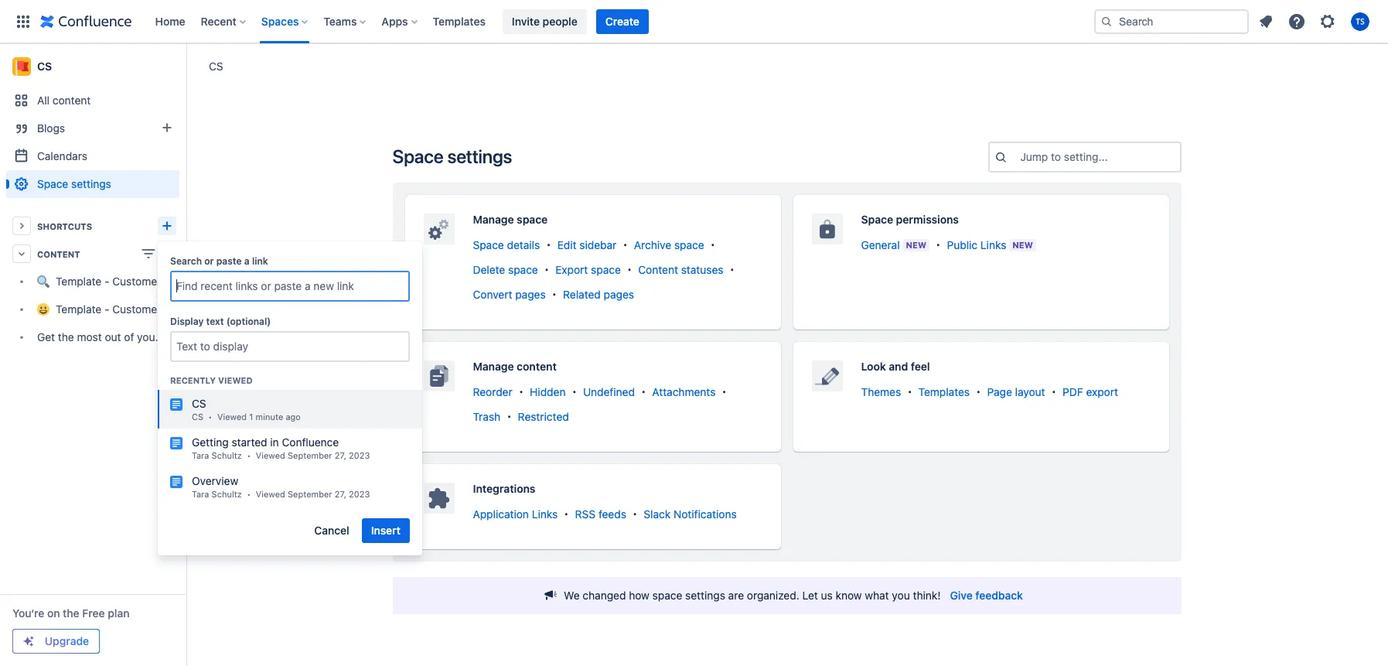 Task type: locate. For each thing, give the bounding box(es) containing it.
1 horizontal spatial templates link
[[919, 386, 970, 399]]

list item image for getting
[[170, 437, 183, 449]]

spaces button
[[257, 9, 314, 34]]

list item image
[[170, 398, 183, 411], [170, 437, 183, 449], [170, 476, 183, 488]]

cs link down recent
[[209, 58, 223, 74]]

1 vertical spatial the
[[63, 607, 79, 620]]

schultz down getting
[[212, 450, 242, 460]]

pages right related
[[604, 288, 634, 301]]

undefined
[[583, 386, 635, 399]]

27, down confluence
[[335, 450, 347, 460]]

delete
[[473, 263, 505, 276]]

recent
[[201, 14, 237, 27]]

0 horizontal spatial templates
[[433, 14, 486, 27]]

manage
[[473, 213, 514, 226], [473, 360, 514, 373]]

templates link down feel
[[919, 386, 970, 399]]

0 vertical spatial content
[[37, 249, 80, 259]]

people
[[543, 14, 578, 27]]

templates link inside global element
[[428, 9, 490, 34]]

content inside space element
[[52, 94, 91, 107]]

convert
[[473, 288, 513, 301]]

search
[[170, 255, 202, 267]]

list item image for overview
[[170, 476, 183, 488]]

1 customer from the top
[[112, 275, 161, 288]]

display text (optional)
[[170, 316, 271, 327]]

feel
[[911, 360, 930, 373]]

27, up cancel
[[335, 489, 347, 499]]

list item image left getting
[[170, 437, 183, 449]]

2 vertical spatial list item image
[[170, 476, 183, 488]]

0 vertical spatial schultz
[[212, 450, 242, 460]]

0 vertical spatial •
[[208, 412, 212, 422]]

• inside cs cs • viewed 1 minute ago
[[208, 412, 212, 422]]

content for content statuses
[[639, 263, 678, 276]]

create a page image
[[158, 244, 176, 263]]

overview option
[[158, 467, 422, 506]]

space details
[[473, 239, 540, 252]]

schultz
[[212, 450, 242, 460], [212, 489, 242, 499]]

1 vertical spatial 27,
[[335, 489, 347, 499]]

edit sidebar
[[558, 239, 617, 252]]

1 - from the top
[[104, 275, 109, 288]]

and
[[889, 360, 909, 373]]

0 vertical spatial -
[[104, 275, 109, 288]]

1 tara from the top
[[192, 450, 209, 460]]

2 customer from the top
[[112, 303, 161, 316]]

1 vertical spatial schultz
[[212, 489, 242, 499]]

get the most out of your team space link
[[6, 323, 220, 351]]

settings down calendars link
[[71, 177, 111, 190]]

space permissions
[[861, 213, 959, 226]]

tara inside overview tara schultz • viewed september 27, 2023
[[192, 489, 209, 499]]

hidden link
[[530, 386, 566, 399]]

tree containing template - customer impact assessment
[[6, 268, 260, 351]]

what
[[865, 589, 889, 602]]

archive space
[[634, 239, 705, 252]]

1 horizontal spatial content
[[639, 263, 678, 276]]

space
[[517, 213, 548, 226], [675, 239, 705, 252], [508, 263, 538, 276], [591, 263, 621, 276], [190, 331, 220, 344], [653, 589, 683, 602]]

viewed down in
[[256, 450, 285, 460]]

0 vertical spatial template
[[56, 275, 102, 288]]

1 vertical spatial list item image
[[170, 437, 183, 449]]

viewed left 1
[[217, 412, 247, 422]]

2023
[[349, 450, 370, 460], [349, 489, 370, 499]]

0 horizontal spatial links
[[532, 508, 558, 521]]

feedback
[[976, 589, 1024, 602]]

1 vertical spatial content
[[639, 263, 678, 276]]

export
[[1087, 386, 1119, 399]]

27, inside getting started in confluence tara schultz • viewed september 27, 2023
[[335, 450, 347, 460]]

space details link
[[473, 239, 540, 252]]

2 tara from the top
[[192, 489, 209, 499]]

tara down getting
[[192, 450, 209, 460]]

public
[[947, 239, 978, 252]]

banner
[[0, 0, 1389, 43]]

2 list item image from the top
[[170, 437, 183, 449]]

1 vertical spatial settings
[[71, 177, 111, 190]]

templates
[[433, 14, 486, 27], [919, 386, 970, 399]]

confluence image
[[40, 12, 132, 31], [40, 12, 132, 31]]

most
[[77, 331, 102, 344]]

(optional)
[[226, 316, 271, 327]]

we changed how space settings are organized. let us know what you think!
[[564, 589, 941, 602]]

layout
[[1016, 386, 1046, 399]]

feeds
[[599, 508, 627, 521]]

insert button
[[362, 518, 410, 543]]

2 vertical spatial settings
[[686, 589, 726, 602]]

page
[[988, 386, 1013, 399]]

2 27, from the top
[[335, 489, 347, 499]]

template up most
[[56, 303, 102, 316]]

templates down feel
[[919, 386, 970, 399]]

appswitcher icon image
[[14, 12, 32, 31]]

create
[[606, 14, 640, 27]]

september inside getting started in confluence tara schultz • viewed september 27, 2023
[[288, 450, 332, 460]]

journey
[[164, 303, 201, 316]]

1 vertical spatial tara
[[192, 489, 209, 499]]

viewed down getting started in confluence tara schultz • viewed september 27, 2023
[[256, 489, 285, 499]]

template for template - customer journey mapping
[[56, 303, 102, 316]]

1 template from the top
[[56, 275, 102, 288]]

0 horizontal spatial content
[[37, 249, 80, 259]]

pages for related pages
[[604, 288, 634, 301]]

0 vertical spatial content
[[52, 94, 91, 107]]

0 vertical spatial templates link
[[428, 9, 490, 34]]

general new
[[861, 239, 927, 252]]

upgrade button
[[13, 630, 99, 653]]

manage space
[[473, 213, 548, 226]]

1 27, from the top
[[335, 450, 347, 460]]

0 vertical spatial links
[[981, 239, 1007, 252]]

rss feeds
[[575, 508, 627, 521]]

settings
[[448, 145, 512, 167], [71, 177, 111, 190], [686, 589, 726, 602]]

or
[[204, 255, 214, 267]]

list item image inside overview option
[[170, 476, 183, 488]]

space right how
[[653, 589, 683, 602]]

templates inside global element
[[433, 14, 486, 27]]

new
[[906, 240, 927, 250]]

-
[[104, 275, 109, 288], [104, 303, 109, 316]]

manage for manage content
[[473, 360, 514, 373]]

2023 up the insert button
[[349, 489, 370, 499]]

1 horizontal spatial pages
[[604, 288, 634, 301]]

0 horizontal spatial space settings
[[37, 177, 111, 190]]

september up cancel
[[288, 489, 332, 499]]

public links new
[[947, 239, 1033, 252]]

viewed inside overview tara schultz • viewed september 27, 2023
[[256, 489, 285, 499]]

1 vertical spatial template
[[56, 303, 102, 316]]

apps button
[[377, 9, 424, 34]]

impact
[[164, 275, 198, 288]]

general
[[861, 239, 900, 252]]

the right get
[[58, 331, 74, 344]]

1
[[249, 412, 253, 422]]

0 vertical spatial templates
[[433, 14, 486, 27]]

themes
[[861, 386, 902, 399]]

1 vertical spatial september
[[288, 489, 332, 499]]

pages
[[515, 288, 546, 301], [604, 288, 634, 301]]

- for template - customer journey mapping
[[104, 303, 109, 316]]

content for all content
[[52, 94, 91, 107]]

0 vertical spatial tara
[[192, 450, 209, 460]]

Search or paste a link field
[[172, 272, 409, 300]]

0 vertical spatial list item image
[[170, 398, 183, 411]]

1 horizontal spatial links
[[981, 239, 1007, 252]]

related pages link
[[563, 288, 634, 301]]

• inside getting started in confluence tara schultz • viewed september 27, 2023
[[247, 450, 251, 460]]

1 vertical spatial -
[[104, 303, 109, 316]]

2 template from the top
[[56, 303, 102, 316]]

- up out
[[104, 303, 109, 316]]

• inside overview tara schultz • viewed september 27, 2023
[[247, 489, 251, 499]]

content inside dropdown button
[[37, 249, 80, 259]]

search image
[[1101, 15, 1113, 27]]

space element
[[0, 0, 1389, 666]]

0 horizontal spatial content
[[52, 94, 91, 107]]

viewed inside getting started in confluence tara schultz • viewed september 27, 2023
[[256, 450, 285, 460]]

1 list item image from the top
[[170, 398, 183, 411]]

1 vertical spatial 2023
[[349, 489, 370, 499]]

of
[[124, 331, 134, 344]]

export space
[[556, 263, 621, 276]]

september down confluence
[[288, 450, 332, 460]]

1 manage from the top
[[473, 213, 514, 226]]

manage up the reorder link
[[473, 360, 514, 373]]

how
[[629, 589, 650, 602]]

plan
[[108, 607, 130, 620]]

1 vertical spatial manage
[[473, 360, 514, 373]]

settings left are
[[686, 589, 726, 602]]

home
[[155, 14, 185, 27]]

1 schultz from the top
[[212, 450, 242, 460]]

links for public
[[981, 239, 1007, 252]]

export space link
[[556, 263, 621, 276]]

0 vertical spatial space settings
[[393, 145, 512, 167]]

links left rss
[[532, 508, 558, 521]]

cs up the all
[[37, 60, 52, 73]]

templates link right apps popup button
[[428, 9, 490, 34]]

manage up the space details
[[473, 213, 514, 226]]

0 horizontal spatial templates link
[[428, 9, 490, 34]]

schultz down overview
[[212, 489, 242, 499]]

list item image left overview
[[170, 476, 183, 488]]

1 vertical spatial templates link
[[919, 386, 970, 399]]

1 horizontal spatial cs link
[[209, 58, 223, 74]]

cs link
[[6, 51, 179, 82], [209, 58, 223, 74]]

2 - from the top
[[104, 303, 109, 316]]

0 vertical spatial september
[[288, 450, 332, 460]]

space down the text
[[190, 331, 220, 344]]

list item image inside cs option
[[170, 398, 183, 411]]

1 horizontal spatial content
[[517, 360, 557, 373]]

schultz inside overview tara schultz • viewed september 27, 2023
[[212, 489, 242, 499]]

space up related pages link
[[591, 263, 621, 276]]

3 list item image from the top
[[170, 476, 183, 488]]

templates right apps popup button
[[433, 14, 486, 27]]

0 vertical spatial manage
[[473, 213, 514, 226]]

templates for templates link in global element
[[433, 14, 486, 27]]

schultz inside getting started in confluence tara schultz • viewed september 27, 2023
[[212, 450, 242, 460]]

the right the on
[[63, 607, 79, 620]]

home link
[[150, 9, 190, 34]]

0 vertical spatial 2023
[[349, 450, 370, 460]]

0 horizontal spatial settings
[[71, 177, 111, 190]]

2 2023 from the top
[[349, 489, 370, 499]]

space up content statuses link at the top of page
[[675, 239, 705, 252]]

delete space
[[473, 263, 538, 276]]

slack notifications link
[[644, 508, 737, 521]]

0 vertical spatial settings
[[448, 145, 512, 167]]

1 vertical spatial content
[[517, 360, 557, 373]]

templates for bottommost templates link
[[919, 386, 970, 399]]

related
[[563, 288, 601, 301]]

0 vertical spatial 27,
[[335, 450, 347, 460]]

give
[[950, 589, 973, 602]]

2 horizontal spatial settings
[[686, 589, 726, 602]]

links left new
[[981, 239, 1007, 252]]

tree
[[6, 268, 260, 351]]

blogs
[[37, 121, 65, 135]]

1 vertical spatial •
[[247, 450, 251, 460]]

template down content dropdown button
[[56, 275, 102, 288]]

- down content dropdown button
[[104, 275, 109, 288]]

2 schultz from the top
[[212, 489, 242, 499]]

content for manage content
[[517, 360, 557, 373]]

link
[[252, 255, 268, 267]]

2 manage from the top
[[473, 360, 514, 373]]

2023 up overview option on the bottom of page
[[349, 450, 370, 460]]

tara down overview
[[192, 489, 209, 499]]

global element
[[9, 0, 1092, 43]]

templates link
[[428, 9, 490, 34], [919, 386, 970, 399]]

2 pages from the left
[[604, 288, 634, 301]]

cs option
[[158, 390, 422, 429]]

1 vertical spatial templates
[[919, 386, 970, 399]]

0 vertical spatial customer
[[112, 275, 161, 288]]

settings inside "link"
[[71, 177, 111, 190]]

cs link up all content link
[[6, 51, 179, 82]]

viewed inside cs cs • viewed 1 minute ago
[[217, 412, 247, 422]]

all content link
[[6, 87, 179, 115]]

details
[[507, 239, 540, 252]]

customer
[[112, 275, 161, 288], [112, 303, 161, 316]]

cs inside space element
[[37, 60, 52, 73]]

list item image inside getting started in confluence option
[[170, 437, 183, 449]]

content
[[52, 94, 91, 107], [517, 360, 557, 373]]

1 vertical spatial customer
[[112, 303, 161, 316]]

space for delete space
[[508, 263, 538, 276]]

upgrade
[[45, 634, 89, 648]]

september inside overview tara schultz • viewed september 27, 2023
[[288, 489, 332, 499]]

all content
[[37, 94, 91, 107]]

get the most out of your team space
[[37, 331, 220, 344]]

settings up manage space
[[448, 145, 512, 167]]

1 horizontal spatial space settings
[[393, 145, 512, 167]]

1 september from the top
[[288, 450, 332, 460]]

public links link
[[947, 239, 1007, 252]]

cs
[[209, 59, 223, 72], [37, 60, 52, 73], [192, 397, 206, 410], [192, 412, 203, 422]]

customer up template - customer journey mapping link
[[112, 275, 161, 288]]

2 september from the top
[[288, 489, 332, 499]]

the
[[58, 331, 74, 344], [63, 607, 79, 620]]

1 horizontal spatial settings
[[448, 145, 512, 167]]

1 horizontal spatial templates
[[919, 386, 970, 399]]

content right the all
[[52, 94, 91, 107]]

0 horizontal spatial pages
[[515, 288, 546, 301]]

space up details
[[517, 213, 548, 226]]

pages down delete space link
[[515, 288, 546, 301]]

restricted
[[518, 410, 569, 423]]

cs up getting
[[192, 412, 203, 422]]

list item image down recently
[[170, 398, 183, 411]]

1 2023 from the top
[[349, 450, 370, 460]]

pdf export link
[[1063, 386, 1119, 399]]

content up hidden at the bottom left of the page
[[517, 360, 557, 373]]

2 vertical spatial •
[[247, 489, 251, 499]]

2023 inside overview tara schultz • viewed september 27, 2023
[[349, 489, 370, 499]]

0 horizontal spatial cs link
[[6, 51, 179, 82]]

1 pages from the left
[[515, 288, 546, 301]]

themes link
[[861, 386, 902, 399]]

1 vertical spatial space settings
[[37, 177, 111, 190]]

customer down template - customer impact assessment link
[[112, 303, 161, 316]]

add shortcut image
[[158, 217, 176, 235]]

getting started in confluence option
[[158, 429, 422, 467]]

1 vertical spatial links
[[532, 508, 558, 521]]

space down details
[[508, 263, 538, 276]]

calendars link
[[6, 142, 179, 170]]



Task type: describe. For each thing, give the bounding box(es) containing it.
tara inside getting started in confluence tara schultz • viewed september 27, 2023
[[192, 450, 209, 460]]

manage for manage space
[[473, 213, 514, 226]]

organized.
[[747, 589, 800, 602]]

general link
[[861, 239, 900, 252]]

assessment
[[201, 275, 260, 288]]

spaces
[[261, 14, 299, 27]]

related pages
[[563, 288, 634, 301]]

give feedback
[[950, 589, 1024, 602]]

teams
[[324, 14, 357, 27]]

apps
[[382, 14, 408, 27]]

delete space link
[[473, 263, 538, 276]]

customer for impact
[[112, 275, 161, 288]]

free
[[82, 607, 105, 620]]

list item image for cs
[[170, 398, 183, 411]]

application links
[[473, 508, 558, 521]]

blogs link
[[6, 115, 179, 142]]

think!
[[913, 589, 941, 602]]

edit
[[558, 239, 577, 252]]

links for application
[[532, 508, 558, 521]]

space inside "link"
[[37, 177, 68, 190]]

insert
[[371, 524, 401, 537]]

Display text (optional) field
[[172, 333, 409, 360]]

create link
[[596, 9, 649, 34]]

trash
[[473, 410, 501, 423]]

look and feel
[[861, 360, 930, 373]]

getting
[[192, 436, 229, 449]]

premium image
[[22, 635, 35, 648]]

jump
[[1021, 150, 1049, 163]]

reorder
[[473, 386, 513, 399]]

restricted link
[[518, 410, 569, 423]]

know
[[836, 589, 862, 602]]

template - customer impact assessment
[[56, 275, 260, 288]]

your
[[137, 331, 159, 344]]

recently viewed
[[170, 375, 253, 385]]

slack
[[644, 508, 671, 521]]

in
[[270, 436, 279, 449]]

tree inside space element
[[6, 268, 260, 351]]

notification icon image
[[1257, 12, 1276, 31]]

overview tara schultz • viewed september 27, 2023
[[192, 474, 370, 499]]

rss
[[575, 508, 596, 521]]

cancel
[[314, 524, 349, 537]]

you're
[[12, 607, 44, 620]]

overview
[[192, 474, 238, 487]]

pages for convert pages
[[515, 288, 546, 301]]

jump to setting...
[[1021, 150, 1108, 163]]

27, inside overview tara schultz • viewed september 27, 2023
[[335, 489, 347, 499]]

Search field
[[1095, 9, 1249, 34]]

notifications
[[674, 508, 737, 521]]

are
[[729, 589, 744, 602]]

get
[[37, 331, 55, 344]]

minute
[[256, 412, 283, 422]]

space for export space
[[591, 263, 621, 276]]

invite people
[[512, 14, 578, 27]]

us
[[821, 589, 833, 602]]

0 vertical spatial the
[[58, 331, 74, 344]]

attachments
[[653, 386, 716, 399]]

customer for journey
[[112, 303, 161, 316]]

help icon image
[[1288, 12, 1307, 31]]

pdf export
[[1063, 386, 1119, 399]]

page layout link
[[988, 386, 1046, 399]]

teams button
[[319, 9, 372, 34]]

2023 inside getting started in confluence tara schultz • viewed september 27, 2023
[[349, 450, 370, 460]]

recently viewed list box
[[158, 390, 422, 506]]

space settings inside "link"
[[37, 177, 111, 190]]

cs down recent
[[209, 59, 223, 72]]

convert pages
[[473, 288, 546, 301]]

banner containing home
[[0, 0, 1389, 43]]

edit sidebar link
[[558, 239, 617, 252]]

create a blog image
[[158, 118, 176, 137]]

out
[[105, 331, 121, 344]]

you
[[892, 589, 910, 602]]

convert pages link
[[473, 288, 546, 301]]

undefined link
[[583, 386, 635, 399]]

cs down recently
[[192, 397, 206, 410]]

application
[[473, 508, 529, 521]]

on
[[47, 607, 60, 620]]

ago
[[286, 412, 301, 422]]

to
[[1052, 150, 1062, 163]]

we
[[564, 589, 580, 602]]

content statuses link
[[639, 263, 724, 276]]

space for archive space
[[675, 239, 705, 252]]

template for template - customer impact assessment
[[56, 275, 102, 288]]

started
[[232, 436, 267, 449]]

export
[[556, 263, 588, 276]]

settings icon image
[[1319, 12, 1338, 31]]

statuses
[[681, 263, 724, 276]]

viewed up cs cs • viewed 1 minute ago
[[218, 375, 253, 385]]

setting...
[[1064, 150, 1108, 163]]

archive space link
[[634, 239, 705, 252]]

confluence
[[282, 436, 339, 449]]

slack notifications
[[644, 508, 737, 521]]

page layout
[[988, 386, 1046, 399]]

- for template - customer impact assessment
[[104, 275, 109, 288]]

calendars
[[37, 149, 87, 162]]

attachments link
[[653, 386, 716, 399]]

template - customer journey mapping link
[[6, 296, 248, 323]]

space for manage space
[[517, 213, 548, 226]]

pdf
[[1063, 386, 1084, 399]]

trash link
[[473, 410, 501, 423]]

content for content
[[37, 249, 80, 259]]

all
[[37, 94, 50, 107]]

text
[[206, 316, 224, 327]]

recently
[[170, 375, 216, 385]]

you're on the free plan
[[12, 607, 130, 620]]

your profile and preferences image
[[1352, 12, 1370, 31]]

recent button
[[196, 9, 252, 34]]

template - customer journey mapping
[[56, 303, 248, 316]]

rss feeds link
[[575, 508, 627, 521]]



Task type: vqa. For each thing, say whether or not it's contained in the screenshot.
Create link
yes



